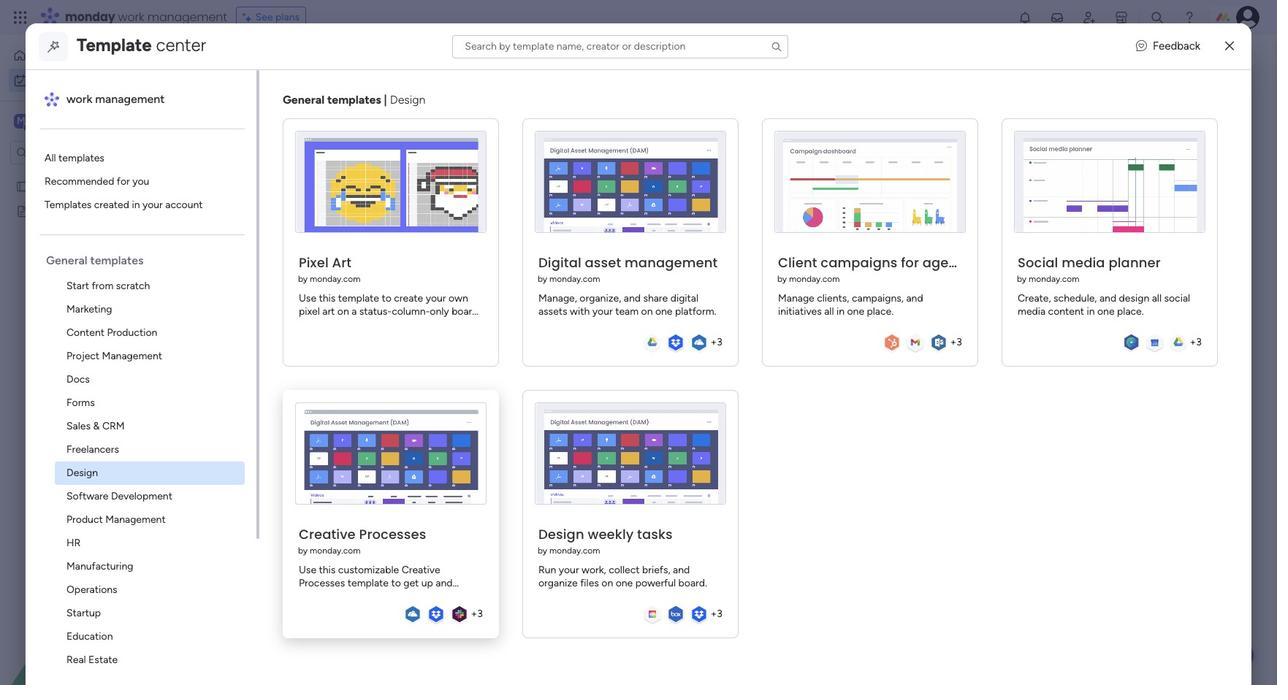 Task type: vqa. For each thing, say whether or not it's contained in the screenshot.
organize,
yes



Task type: locate. For each thing, give the bounding box(es) containing it.
0 vertical spatial media
[[1062, 253, 1106, 272]]

+
[[711, 336, 717, 349], [951, 336, 957, 349], [1190, 336, 1197, 349], [471, 608, 477, 621], [711, 608, 717, 621]]

0 horizontal spatial general
[[46, 254, 87, 267]]

real
[[66, 654, 86, 667]]

and
[[624, 292, 641, 304], [907, 292, 923, 304], [1100, 292, 1117, 304], [673, 564, 690, 576]]

see plans button
[[236, 7, 306, 29]]

work inside option
[[50, 74, 72, 86]]

on inside use this template to create your own pixel art on a status-column-only board, with every label color there is.
[[338, 305, 349, 318]]

0 horizontal spatial on
[[338, 305, 349, 318]]

2 vertical spatial management
[[625, 253, 718, 272]]

option
[[0, 173, 186, 176]]

all
[[45, 152, 56, 164]]

by inside the digital asset management by monday.com
[[538, 274, 547, 284]]

1 vertical spatial all
[[825, 305, 834, 318]]

0 horizontal spatial design
[[66, 467, 98, 479]]

1 place. from the left
[[867, 305, 894, 318]]

templates inside heading
[[90, 254, 144, 267]]

my inside list box
[[34, 180, 48, 192]]

monday.com down social
[[1029, 274, 1080, 284]]

+ 3
[[711, 336, 723, 349], [951, 336, 962, 349], [1190, 336, 1202, 349], [471, 608, 483, 621], [711, 608, 723, 621]]

platform.
[[675, 305, 717, 318]]

design for design
[[66, 467, 98, 479]]

v2 user feedback image
[[1136, 38, 1147, 55]]

for left agencies
[[901, 253, 919, 272]]

your
[[142, 199, 163, 211], [426, 292, 446, 304], [593, 305, 613, 318], [559, 564, 579, 576]]

help image
[[1182, 10, 1197, 25]]

digital asset management by monday.com
[[538, 253, 718, 284]]

by down pixel
[[298, 274, 308, 284]]

by up run
[[538, 546, 547, 556]]

on
[[338, 305, 349, 318], [641, 305, 653, 318], [602, 577, 613, 589]]

one inside create, schedule, and design all social media content in one place.
[[1098, 305, 1115, 318]]

0 vertical spatial for
[[117, 175, 130, 188]]

monday.com up work, on the left
[[550, 546, 600, 556]]

media inside social media planner by monday.com
[[1062, 253, 1106, 272]]

one
[[655, 305, 673, 318], [847, 305, 865, 318], [1098, 305, 1115, 318], [616, 577, 633, 589]]

workspace image
[[14, 113, 29, 129]]

3 for client campaigns for agencies
[[957, 336, 962, 349]]

2 horizontal spatial on
[[641, 305, 653, 318]]

with down the organize,
[[570, 305, 590, 318]]

created
[[94, 199, 129, 211]]

1 vertical spatial design
[[66, 467, 98, 479]]

templates up start from scratch
[[90, 254, 144, 267]]

board,
[[452, 305, 481, 318]]

1 horizontal spatial design
[[390, 93, 426, 107]]

1 horizontal spatial on
[[602, 577, 613, 589]]

management
[[147, 9, 227, 26], [95, 92, 165, 106], [625, 253, 718, 272]]

by down digital
[[538, 274, 547, 284]]

templates
[[45, 199, 92, 211]]

templates for all templates
[[58, 152, 104, 164]]

1 vertical spatial for
[[901, 253, 919, 272]]

kendall parks image
[[1237, 6, 1260, 29]]

by inside client campaigns for agencies by monday.com
[[778, 274, 787, 284]]

design right |
[[390, 93, 426, 107]]

template
[[77, 34, 152, 55]]

0 horizontal spatial with
[[299, 318, 319, 331]]

0 horizontal spatial all
[[825, 305, 834, 318]]

place.
[[867, 305, 894, 318], [1117, 305, 1144, 318]]

general inside general templates heading
[[46, 254, 87, 267]]

design up software at the left
[[66, 467, 98, 479]]

by down social
[[1017, 274, 1027, 284]]

1 vertical spatial my
[[34, 180, 48, 192]]

my work link
[[9, 69, 178, 92]]

my
[[34, 74, 48, 86], [34, 180, 48, 192]]

all left social
[[1152, 292, 1162, 304]]

lottie animation element
[[0, 538, 186, 686]]

and left design
[[1100, 292, 1117, 304]]

1 horizontal spatial place.
[[1117, 305, 1144, 318]]

1 horizontal spatial in
[[837, 305, 845, 318]]

product
[[66, 514, 103, 526]]

place. inside manage clients, campaigns, and initiatives all in one place.
[[867, 305, 894, 318]]

+ for creative processes
[[471, 608, 477, 621]]

0 vertical spatial with
[[570, 305, 590, 318]]

freelancers
[[66, 444, 119, 456]]

search everything image
[[1150, 10, 1165, 25]]

1 horizontal spatial all
[[1152, 292, 1162, 304]]

processes
[[359, 525, 426, 543]]

and right campaigns,
[[907, 292, 923, 304]]

1 horizontal spatial general
[[283, 93, 325, 107]]

select product image
[[13, 10, 28, 25]]

all
[[1152, 292, 1162, 304], [825, 305, 834, 318]]

one inside run your work, collect briefs, and organize files on one powerful board.
[[616, 577, 633, 589]]

monday marketplace image
[[1114, 10, 1129, 25]]

manufacturing
[[66, 561, 133, 573]]

2 vertical spatial templates
[[90, 254, 144, 267]]

in inside manage clients, campaigns, and initiatives all in one place.
[[837, 305, 845, 318]]

None search field
[[453, 35, 789, 58]]

place. down design
[[1117, 305, 1144, 318]]

work up 'template center' on the top of the page
[[118, 9, 144, 26]]

2 horizontal spatial in
[[1087, 305, 1095, 318]]

status-
[[359, 305, 392, 318]]

see
[[256, 11, 273, 23]]

1 vertical spatial management
[[105, 514, 166, 526]]

place. inside create, schedule, and design all social media content in one place.
[[1117, 305, 1144, 318]]

3 for design weekly tasks
[[717, 608, 723, 621]]

asset
[[585, 253, 621, 272]]

design inside work management templates element
[[66, 467, 98, 479]]

one down campaigns,
[[847, 305, 865, 318]]

0 horizontal spatial for
[[117, 175, 130, 188]]

media up 'schedule,'
[[1062, 253, 1106, 272]]

management for monday
[[147, 9, 227, 26]]

all down clients,
[[825, 305, 834, 318]]

work management
[[66, 92, 165, 106]]

client campaigns for agencies by monday.com
[[778, 253, 984, 284]]

management for digital
[[625, 253, 718, 272]]

by
[[298, 274, 308, 284], [538, 274, 547, 284], [778, 274, 787, 284], [1017, 274, 1027, 284], [298, 546, 308, 556], [538, 546, 547, 556]]

for left the you
[[117, 175, 130, 188]]

home link
[[9, 44, 178, 67]]

your up only
[[426, 292, 446, 304]]

management up workspace
[[95, 92, 165, 106]]

board
[[72, 180, 98, 192]]

work for my
[[50, 74, 72, 86]]

on for art
[[338, 305, 349, 318]]

on right files
[[602, 577, 613, 589]]

my work
[[34, 74, 72, 86]]

design
[[1119, 292, 1150, 304]]

design
[[390, 93, 426, 107], [66, 467, 98, 479], [539, 525, 584, 543]]

all inside create, schedule, and design all social media content in one place.
[[1152, 292, 1162, 304]]

software development
[[66, 490, 172, 503]]

2 vertical spatial design
[[539, 525, 584, 543]]

1 vertical spatial general
[[46, 254, 87, 267]]

1 horizontal spatial for
[[901, 253, 919, 272]]

by down client
[[778, 274, 787, 284]]

for inside the explore element
[[117, 175, 130, 188]]

0 vertical spatial all
[[1152, 292, 1162, 304]]

create, schedule, and design all social media content in one place.
[[1018, 292, 1191, 318]]

place. down campaigns,
[[867, 305, 894, 318]]

design inside design weekly tasks by monday.com
[[539, 525, 584, 543]]

management inside list box
[[95, 92, 165, 106]]

and inside 'manage, organize, and share digital assets with your team on one platform.'
[[624, 292, 641, 304]]

2 vertical spatial work
[[66, 92, 92, 106]]

2 place. from the left
[[1117, 305, 1144, 318]]

campaigns,
[[852, 292, 904, 304]]

my inside option
[[34, 74, 48, 86]]

work down the home on the top of the page
[[50, 74, 72, 86]]

0 vertical spatial management
[[102, 350, 162, 362]]

one right content
[[1098, 305, 1115, 318]]

templates
[[327, 93, 381, 107], [58, 152, 104, 164], [90, 254, 144, 267]]

list box
[[40, 70, 259, 686], [0, 171, 186, 421]]

from
[[92, 280, 114, 292]]

by inside social media planner by monday.com
[[1017, 274, 1027, 284]]

digital
[[539, 253, 582, 272]]

home
[[32, 49, 60, 61]]

media down create,
[[1018, 305, 1046, 318]]

my first board
[[34, 180, 98, 192]]

sales & crm
[[66, 420, 125, 433]]

with down pixel
[[299, 318, 319, 331]]

0 vertical spatial my
[[34, 74, 48, 86]]

and up the board.
[[673, 564, 690, 576]]

on down share
[[641, 305, 653, 318]]

monday.com down digital
[[550, 274, 600, 284]]

is.
[[425, 318, 434, 331]]

by inside design weekly tasks by monday.com
[[538, 546, 547, 556]]

files
[[580, 577, 599, 589]]

my left first
[[34, 180, 48, 192]]

design up run
[[539, 525, 584, 543]]

manage,
[[539, 292, 577, 304]]

sales
[[66, 420, 91, 433]]

on inside 'manage, organize, and share digital assets with your team on one platform.'
[[641, 305, 653, 318]]

0 vertical spatial management
[[147, 9, 227, 26]]

0 horizontal spatial media
[[1018, 305, 1046, 318]]

m
[[17, 115, 26, 127]]

&
[[93, 420, 100, 433]]

on left a
[[338, 305, 349, 318]]

work inside list box
[[66, 92, 92, 106]]

with inside 'manage, organize, and share digital assets with your team on one platform.'
[[570, 305, 590, 318]]

management down 'production'
[[102, 350, 162, 362]]

your down the organize,
[[593, 305, 613, 318]]

1 vertical spatial with
[[299, 318, 319, 331]]

art
[[322, 305, 335, 318]]

explore element
[[40, 147, 256, 217]]

your inside the explore element
[[142, 199, 163, 211]]

work for monday
[[118, 9, 144, 26]]

1 vertical spatial work
[[50, 74, 72, 86]]

one down share
[[655, 305, 673, 318]]

+ 3 for design weekly tasks
[[711, 608, 723, 621]]

management down development
[[105, 514, 166, 526]]

monday.com down the art
[[310, 274, 361, 284]]

your down the you
[[142, 199, 163, 211]]

work
[[118, 9, 144, 26], [50, 74, 72, 86], [66, 92, 92, 106]]

marketing
[[66, 303, 112, 316]]

2 horizontal spatial design
[[539, 525, 584, 543]]

one inside manage clients, campaigns, and initiatives all in one place.
[[847, 305, 865, 318]]

my down the home on the top of the page
[[34, 74, 48, 86]]

work up main workspace
[[66, 92, 92, 106]]

monday.com down creative
[[310, 546, 361, 556]]

management inside the digital asset management by monday.com
[[625, 253, 718, 272]]

0 vertical spatial work
[[118, 9, 144, 26]]

color
[[373, 318, 396, 331]]

scratch
[[116, 280, 150, 292]]

initiatives
[[778, 305, 822, 318]]

workspace
[[62, 114, 120, 128]]

templates for general templates | design
[[327, 93, 381, 107]]

your up organize
[[559, 564, 579, 576]]

management up center
[[147, 9, 227, 26]]

public board image
[[15, 204, 29, 218]]

update feed image
[[1050, 10, 1065, 25]]

organize
[[539, 577, 578, 589]]

management up digital on the top
[[625, 253, 718, 272]]

1 vertical spatial media
[[1018, 305, 1046, 318]]

0 horizontal spatial in
[[132, 199, 140, 211]]

search image
[[771, 41, 783, 52]]

+ 3 for digital asset management
[[711, 336, 723, 349]]

production
[[107, 327, 157, 339]]

0 vertical spatial templates
[[327, 93, 381, 107]]

all templates
[[45, 152, 104, 164]]

by down creative
[[298, 546, 308, 556]]

you
[[132, 175, 149, 188]]

every
[[321, 318, 346, 331]]

templates left |
[[327, 93, 381, 107]]

assets
[[539, 305, 568, 318]]

1 vertical spatial templates
[[58, 152, 104, 164]]

1 horizontal spatial with
[[570, 305, 590, 318]]

by inside 'creative processes by monday.com'
[[298, 546, 308, 556]]

creative processes by monday.com
[[298, 525, 426, 556]]

media
[[1062, 253, 1106, 272], [1018, 305, 1046, 318]]

use
[[299, 292, 316, 304]]

content
[[1048, 305, 1085, 318]]

1 horizontal spatial media
[[1062, 253, 1106, 272]]

in down the you
[[132, 199, 140, 211]]

monday.com down client
[[789, 274, 840, 284]]

and up team
[[624, 292, 641, 304]]

0 vertical spatial general
[[283, 93, 325, 107]]

1 vertical spatial management
[[95, 92, 165, 106]]

templates up "recommended"
[[58, 152, 104, 164]]

invite members image
[[1082, 10, 1097, 25]]

in down 'schedule,'
[[1087, 305, 1095, 318]]

general for general templates | design
[[283, 93, 325, 107]]

in down clients,
[[837, 305, 845, 318]]

one down collect
[[616, 577, 633, 589]]

templates inside the explore element
[[58, 152, 104, 164]]

0 horizontal spatial place.
[[867, 305, 894, 318]]

and inside run your work, collect briefs, and organize files on one powerful board.
[[673, 564, 690, 576]]



Task type: describe. For each thing, give the bounding box(es) containing it.
hr
[[66, 537, 81, 550]]

+ for social media planner
[[1190, 336, 1197, 349]]

with inside use this template to create your own pixel art on a status-column-only board, with every label color there is.
[[299, 318, 319, 331]]

pixel art by monday.com
[[298, 253, 361, 284]]

run your work, collect briefs, and organize files on one powerful board.
[[539, 564, 707, 589]]

start
[[66, 280, 89, 292]]

public board image
[[15, 179, 29, 193]]

organize,
[[580, 292, 621, 304]]

close image
[[1226, 41, 1234, 52]]

product management
[[66, 514, 166, 526]]

your inside 'manage, organize, and share digital assets with your team on one platform.'
[[593, 305, 613, 318]]

work,
[[582, 564, 606, 576]]

run
[[539, 564, 556, 576]]

general templates heading
[[46, 253, 256, 269]]

template center
[[77, 34, 206, 55]]

+ 3 for social media planner
[[1190, 336, 1202, 349]]

agencies
[[923, 253, 984, 272]]

powerful
[[636, 577, 676, 589]]

first
[[51, 180, 69, 192]]

operations
[[66, 584, 117, 596]]

social
[[1165, 292, 1191, 304]]

+ 3 for client campaigns for agencies
[[951, 336, 962, 349]]

media inside create, schedule, and design all social media content in one place.
[[1018, 305, 1046, 318]]

social
[[1018, 253, 1059, 272]]

work management templates element
[[40, 275, 256, 686]]

and inside create, schedule, and design all social media content in one place.
[[1100, 292, 1117, 304]]

manage, organize, and share digital assets with your team on one platform.
[[539, 292, 717, 318]]

recommended for you
[[45, 175, 149, 188]]

all inside manage clients, campaigns, and initiatives all in one place.
[[825, 305, 834, 318]]

+ for digital asset management
[[711, 336, 717, 349]]

workspace selection element
[[14, 113, 122, 132]]

create,
[[1018, 292, 1051, 304]]

forms
[[66, 397, 95, 409]]

3 for social media planner
[[1197, 336, 1202, 349]]

monday work management
[[65, 9, 227, 26]]

monday.com inside client campaigns for agencies by monday.com
[[789, 274, 840, 284]]

collect
[[609, 564, 640, 576]]

meeting
[[34, 205, 72, 217]]

see plans
[[256, 11, 300, 23]]

monday.com inside the digital asset management by monday.com
[[550, 274, 600, 284]]

there
[[398, 318, 423, 331]]

by inside the "pixel art by monday.com"
[[298, 274, 308, 284]]

content
[[66, 327, 104, 339]]

content production
[[66, 327, 157, 339]]

for inside client campaigns for agencies by monday.com
[[901, 253, 919, 272]]

startup
[[66, 607, 101, 620]]

+ for design weekly tasks
[[711, 608, 717, 621]]

general templates
[[46, 254, 144, 267]]

schedule,
[[1054, 292, 1097, 304]]

general templates | design
[[283, 93, 426, 107]]

in inside create, schedule, and design all social media content in one place.
[[1087, 305, 1095, 318]]

campaigns
[[821, 253, 898, 272]]

center
[[156, 34, 206, 55]]

management for product management
[[105, 514, 166, 526]]

project
[[66, 350, 99, 362]]

development
[[111, 490, 172, 503]]

my work option
[[9, 69, 178, 92]]

use this template to create your own pixel art on a status-column-only board, with every label color there is.
[[299, 292, 481, 331]]

main
[[34, 114, 59, 128]]

notifications image
[[1018, 10, 1033, 25]]

design for design weekly tasks by monday.com
[[539, 525, 584, 543]]

feedback
[[1153, 40, 1201, 53]]

3 for creative processes
[[477, 608, 483, 621]]

monday.com inside 'creative processes by monday.com'
[[310, 546, 361, 556]]

share
[[643, 292, 668, 304]]

and inside manage clients, campaigns, and initiatives all in one place.
[[907, 292, 923, 304]]

one inside 'manage, organize, and share digital assets with your team on one platform.'
[[655, 305, 673, 318]]

lottie animation image
[[0, 538, 186, 686]]

software
[[66, 490, 108, 503]]

your inside run your work, collect briefs, and organize files on one powerful board.
[[559, 564, 579, 576]]

your inside use this template to create your own pixel art on a status-column-only board, with every label color there is.
[[426, 292, 446, 304]]

Search in workspace field
[[31, 144, 122, 161]]

docs
[[66, 373, 90, 386]]

+ 3 for creative processes
[[471, 608, 483, 621]]

main workspace
[[34, 114, 120, 128]]

+ for client campaigns for agencies
[[951, 336, 957, 349]]

weekly
[[588, 525, 634, 543]]

my for my work
[[34, 74, 48, 86]]

home option
[[9, 44, 178, 67]]

recommended
[[45, 175, 114, 188]]

creative
[[299, 525, 356, 543]]

on inside run your work, collect briefs, and organize files on one powerful board.
[[602, 577, 613, 589]]

education
[[66, 631, 113, 643]]

label
[[349, 318, 370, 331]]

briefs,
[[642, 564, 671, 576]]

monday
[[65, 9, 115, 26]]

monday.com inside design weekly tasks by monday.com
[[550, 546, 600, 556]]

Search by template name, creator or description search field
[[453, 35, 789, 58]]

tasks
[[637, 525, 673, 543]]

pixel
[[299, 305, 320, 318]]

manage
[[778, 292, 815, 304]]

monday.com inside social media planner by monday.com
[[1029, 274, 1080, 284]]

templates for general templates
[[90, 254, 144, 267]]

3 for digital asset management
[[717, 336, 723, 349]]

account
[[165, 199, 203, 211]]

general for general templates
[[46, 254, 87, 267]]

only
[[430, 305, 449, 318]]

start from scratch
[[66, 280, 150, 292]]

list box containing my first board
[[0, 171, 186, 421]]

|
[[384, 93, 387, 107]]

project management
[[66, 350, 162, 362]]

list box containing work management
[[40, 70, 259, 686]]

create
[[394, 292, 423, 304]]

on for asset
[[641, 305, 653, 318]]

my for my first board
[[34, 180, 48, 192]]

0 vertical spatial design
[[390, 93, 426, 107]]

estate
[[88, 654, 118, 667]]

board.
[[679, 577, 707, 589]]

to
[[382, 292, 392, 304]]

client
[[778, 253, 817, 272]]

team
[[615, 305, 639, 318]]

crm
[[102, 420, 125, 433]]

in inside the explore element
[[132, 199, 140, 211]]

social media planner by monday.com
[[1017, 253, 1161, 284]]

monday.com inside the "pixel art by monday.com"
[[310, 274, 361, 284]]

planner
[[1109, 253, 1161, 272]]

meeting notes
[[34, 205, 103, 217]]

this
[[319, 292, 336, 304]]

management for project management
[[102, 350, 162, 362]]

notes
[[75, 205, 103, 217]]



